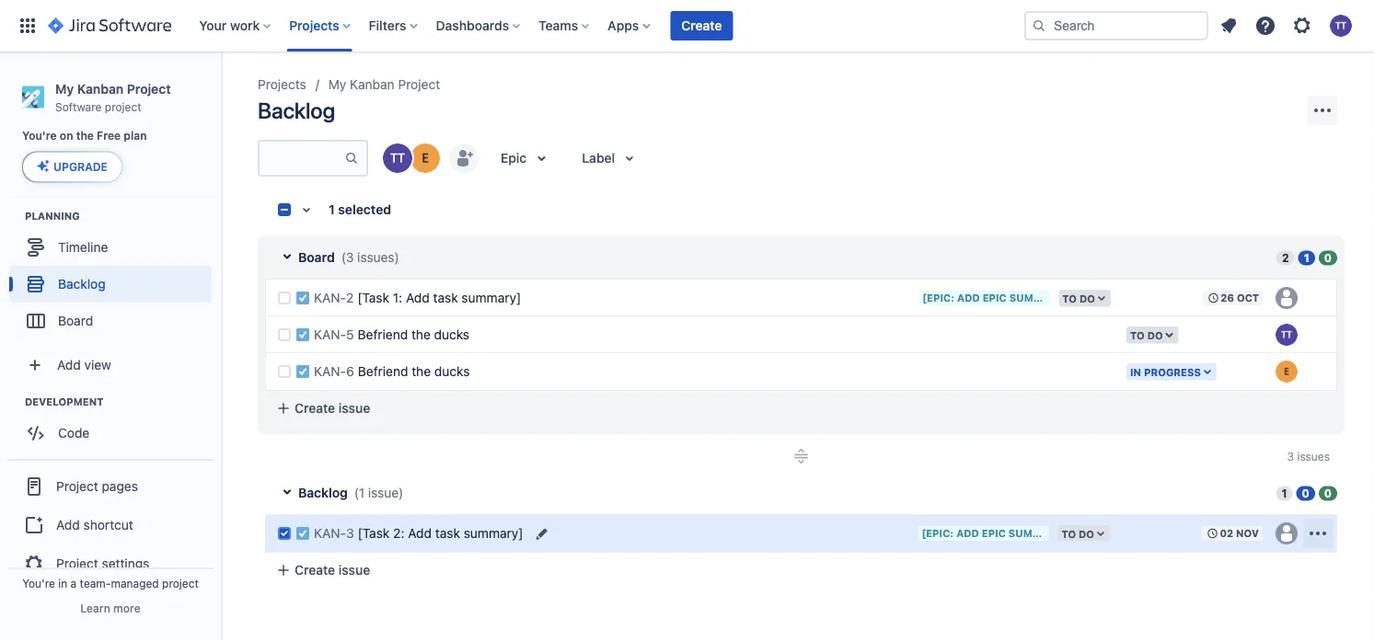 Task type: locate. For each thing, give the bounding box(es) containing it.
dashboards
[[436, 18, 509, 33]]

befriend
[[358, 327, 408, 343], [358, 364, 408, 379]]

backlog menu image
[[1312, 99, 1334, 122]]

kan- up kan-5 link
[[314, 291, 346, 306]]

you're
[[22, 130, 57, 142], [22, 577, 55, 590]]

0 vertical spatial project
[[105, 100, 141, 113]]

issue
[[339, 401, 370, 416], [368, 486, 399, 501], [339, 563, 370, 578]]

) for backlog ( 1 issue )
[[399, 486, 404, 501]]

your work
[[199, 18, 260, 33]]

jira software image
[[48, 15, 172, 37], [48, 15, 172, 37]]

3 up the "kan-2" link
[[346, 250, 354, 265]]

add inside button
[[56, 517, 80, 533]]

befriend right 6
[[358, 364, 408, 379]]

backlog
[[258, 98, 335, 123], [58, 276, 106, 291], [298, 486, 348, 501]]

1 vertical spatial create issue
[[295, 563, 370, 578]]

kan- down backlog ( 1 issue )
[[314, 526, 346, 541]]

the down kan-2 [task 1: add task summary]
[[412, 327, 431, 343]]

1 [task from the top
[[358, 291, 390, 306]]

0 inside "element"
[[1325, 488, 1332, 500]]

3 kan- from the top
[[314, 364, 346, 379]]

) up the 2:
[[399, 486, 404, 501]]

free
[[97, 130, 121, 142]]

1 vertical spatial create
[[295, 401, 335, 416]]

1 befriend from the top
[[358, 327, 408, 343]]

0 vertical spatial create issue button
[[265, 392, 1338, 425]]

create
[[682, 18, 722, 33], [295, 401, 335, 416], [295, 563, 335, 578]]

add shortcut
[[56, 517, 133, 533]]

assignee: eloisefrancis23 image
[[1276, 361, 1298, 383]]

in
[[58, 577, 67, 590]]

[task inside 'link'
[[358, 526, 390, 541]]

1 horizontal spatial issues
[[1298, 450, 1331, 463]]

task inside 'link'
[[435, 526, 460, 541]]

project pages link
[[7, 466, 214, 507]]

banner
[[0, 0, 1375, 52]]

project up add shortcut
[[56, 479, 98, 494]]

1 vertical spatial the
[[412, 327, 431, 343]]

kan- down kan-5 link
[[314, 364, 346, 379]]

1 horizontal spatial board
[[298, 250, 335, 265]]

the right on
[[76, 130, 94, 142]]

project inside the my kanban project 'link'
[[398, 77, 440, 92]]

befriend right 5
[[358, 327, 408, 343]]

my inside my kanban project software project
[[55, 81, 74, 96]]

2 up 5
[[346, 291, 354, 306]]

project up plan
[[105, 100, 141, 113]]

create issue
[[295, 401, 370, 416], [295, 563, 370, 578]]

0 vertical spatial [task
[[358, 291, 390, 306]]

1 vertical spatial do
[[1148, 329, 1164, 341]]

project up a
[[56, 556, 98, 571]]

add right the 2:
[[408, 526, 432, 541]]

1 horizontal spatial 2
[[1283, 252, 1290, 265]]

0 horizontal spatial to do
[[1063, 293, 1096, 305]]

3
[[346, 250, 354, 265], [1288, 450, 1295, 463], [346, 526, 354, 541]]

2 create issue image from the top
[[254, 505, 276, 527]]

1 vertical spatial create issue image
[[254, 505, 276, 527]]

in
[[1131, 366, 1142, 378]]

kanban down filters
[[350, 77, 395, 92]]

1 vertical spatial ducks
[[435, 364, 470, 379]]

kanban
[[350, 77, 395, 92], [77, 81, 124, 96]]

1 vertical spatial create issue button
[[265, 554, 1338, 587]]

1 horizontal spatial (
[[354, 486, 359, 501]]

backlog down projects link
[[258, 98, 335, 123]]

apps button
[[602, 11, 658, 41]]

0 vertical spatial ducks
[[434, 327, 470, 343]]

help image
[[1255, 15, 1277, 37]]

issues up 1:
[[357, 250, 395, 265]]

2 you're from the top
[[22, 577, 55, 590]]

2 ducks from the top
[[435, 364, 470, 379]]

issue down 6
[[339, 401, 370, 416]]

1 vertical spatial backlog
[[58, 276, 106, 291]]

project
[[105, 100, 141, 113], [162, 577, 199, 590]]

upgrade button
[[23, 152, 121, 182]]

projects for the projects dropdown button
[[289, 18, 339, 33]]

timeline
[[58, 239, 108, 255]]

my up software
[[55, 81, 74, 96]]

1 ducks from the top
[[434, 327, 470, 343]]

2 vertical spatial create
[[295, 563, 335, 578]]

3 up to do: 1 of 1 (issue count) element
[[1288, 450, 1295, 463]]

group containing project pages
[[7, 459, 214, 590]]

unassigned image left more actions for kan-3 [task 2: add task summary] icon
[[1276, 523, 1298, 545]]

0 horizontal spatial to
[[1063, 293, 1077, 305]]

)
[[395, 250, 399, 265], [399, 486, 404, 501]]

1 vertical spatial 3
[[1288, 450, 1295, 463]]

0 vertical spatial do
[[1080, 293, 1096, 305]]

0 vertical spatial the
[[76, 130, 94, 142]]

0 horizontal spatial board
[[58, 313, 93, 328]]

kan-2 [task 1: add task summary]
[[314, 291, 521, 306]]

0
[[1325, 252, 1332, 265], [1303, 488, 1310, 500], [1325, 488, 1332, 500]]

2 [task from the top
[[358, 526, 390, 541]]

selected
[[338, 202, 391, 217]]

issue up the 2:
[[368, 486, 399, 501]]

02
[[1220, 528, 1234, 540]]

icon to open issue selection dropdown image
[[296, 199, 318, 221]]

add
[[406, 291, 430, 306], [57, 357, 81, 372], [56, 517, 80, 533], [408, 526, 432, 541]]

1 vertical spatial projects
[[258, 77, 306, 92]]

board for board ( 3 issues )
[[298, 250, 335, 265]]

add left shortcut in the left of the page
[[56, 517, 80, 533]]

2 create issue button from the top
[[265, 554, 1338, 587]]

2 vertical spatial issue
[[339, 563, 370, 578]]

0 right in progress: 1 of 3 (issue count) element
[[1325, 252, 1332, 265]]

add view button
[[11, 347, 210, 383]]

project down filters dropdown button
[[398, 77, 440, 92]]

summary]
[[462, 291, 521, 306], [464, 526, 523, 541]]

0 for board ( 3 issues )
[[1325, 252, 1332, 265]]

your
[[199, 18, 227, 33]]

create for board ( 3 issues )
[[295, 401, 335, 416]]

1 horizontal spatial do
[[1148, 329, 1164, 341]]

3 issues
[[1288, 450, 1331, 463]]

0 right in progress: 0 of 1 (issue count) element
[[1325, 488, 1332, 500]]

managed
[[111, 577, 159, 590]]

board inside board "link"
[[58, 313, 93, 328]]

project up plan
[[127, 81, 171, 96]]

0 vertical spatial befriend
[[358, 327, 408, 343]]

1 create issue button from the top
[[265, 392, 1338, 425]]

create issue button
[[265, 392, 1338, 425], [265, 554, 1338, 587]]

1 vertical spatial befriend
[[358, 364, 408, 379]]

you're on the free plan
[[22, 130, 147, 142]]

create for backlog ( 1 issue )
[[295, 563, 335, 578]]

) up 1:
[[395, 250, 399, 265]]

0 horizontal spatial project
[[105, 100, 141, 113]]

1 create issue image from the top
[[254, 269, 276, 291]]

software
[[55, 100, 102, 113]]

projects inside dropdown button
[[289, 18, 339, 33]]

0 horizontal spatial my
[[55, 81, 74, 96]]

1 vertical spatial (
[[354, 486, 359, 501]]

projects up projects link
[[289, 18, 339, 33]]

kan-5 befriend the ducks
[[314, 327, 470, 343]]

1 horizontal spatial project
[[162, 577, 199, 590]]

sidebar navigation image
[[201, 74, 241, 110]]

the for kan-5 befriend the ducks
[[412, 327, 431, 343]]

more actions for kan-3 [task 2: add task summary] image
[[1308, 523, 1330, 545]]

in progress: 0 of 1 (issue count) element
[[1297, 486, 1316, 501]]

settings image
[[1292, 15, 1314, 37]]

planning
[[25, 210, 80, 222]]

kanban inside my kanban project software project
[[77, 81, 124, 96]]

issues
[[357, 250, 395, 265], [1298, 450, 1331, 463]]

issue for kan-3
[[339, 563, 370, 578]]

2 left in progress: 1 of 3 (issue count) element
[[1283, 252, 1290, 265]]

0 for backlog ( 1 issue )
[[1325, 488, 1332, 500]]

Search backlog text field
[[260, 142, 344, 175]]

0 vertical spatial create issue image
[[254, 269, 276, 291]]

planning group
[[9, 208, 220, 345]]

edit summary image
[[531, 523, 553, 545]]

2 create issue from the top
[[295, 563, 370, 578]]

0 vertical spatial unassigned image
[[1276, 287, 1298, 309]]

create issue for kan-5
[[295, 401, 370, 416]]

backlog up the kan-3 link at the left bottom
[[298, 486, 348, 501]]

1 vertical spatial you're
[[22, 577, 55, 590]]

create down kan-6 link
[[295, 401, 335, 416]]

0 vertical spatial projects
[[289, 18, 339, 33]]

0 vertical spatial create
[[682, 18, 722, 33]]

you're left on
[[22, 130, 57, 142]]

task right the 2:
[[435, 526, 460, 541]]

my
[[329, 77, 347, 92], [55, 81, 74, 96]]

project inside my kanban project software project
[[105, 100, 141, 113]]

create down kan-3
[[295, 563, 335, 578]]

ducks down kan-5 befriend the ducks
[[435, 364, 470, 379]]

2 vertical spatial the
[[412, 364, 431, 379]]

1 kan- from the top
[[314, 291, 346, 306]]

backlog down timeline at the top of the page
[[58, 276, 106, 291]]

1
[[329, 202, 335, 217], [1304, 252, 1310, 265], [359, 486, 365, 501], [1282, 488, 1288, 500]]

2 befriend from the top
[[358, 364, 408, 379]]

0 horizontal spatial (
[[341, 250, 346, 265]]

0 vertical spatial issues
[[357, 250, 395, 265]]

befriend for 6
[[358, 364, 408, 379]]

to
[[1063, 293, 1077, 305], [1131, 329, 1145, 341]]

in progress
[[1131, 366, 1202, 378]]

assignee: terry turtle image
[[1276, 324, 1298, 346]]

to do
[[1063, 293, 1096, 305], [1131, 329, 1164, 341]]

filters button
[[363, 11, 425, 41]]

project right managed
[[162, 577, 199, 590]]

0 vertical spatial create issue
[[295, 401, 370, 416]]

ducks down kan-2 [task 1: add task summary]
[[434, 327, 470, 343]]

oct
[[1237, 292, 1260, 304]]

your work button
[[194, 11, 278, 41]]

[task 2: add task summary]
[[358, 526, 523, 541]]

3 down backlog ( 1 issue )
[[346, 526, 354, 541]]

1 vertical spatial 2
[[346, 291, 354, 306]]

board up the "kan-2" link
[[298, 250, 335, 265]]

kan-5 link
[[314, 327, 354, 343]]

board
[[298, 250, 335, 265], [58, 313, 93, 328]]

(
[[341, 250, 346, 265], [354, 486, 359, 501]]

projects right sidebar navigation image
[[258, 77, 306, 92]]

2
[[1283, 252, 1290, 265], [346, 291, 354, 306]]

( for 3
[[341, 250, 346, 265]]

1 horizontal spatial my
[[329, 77, 347, 92]]

kanban inside 'link'
[[350, 77, 395, 92]]

1 vertical spatial to
[[1131, 329, 1145, 341]]

0 vertical spatial issue
[[339, 401, 370, 416]]

kan-3 link
[[314, 526, 354, 541]]

1 vertical spatial task
[[435, 526, 460, 541]]

project
[[398, 77, 440, 92], [127, 81, 171, 96], [56, 479, 98, 494], [56, 556, 98, 571]]

0 vertical spatial (
[[341, 250, 346, 265]]

[task left 1:
[[358, 291, 390, 306]]

issue down kan-3
[[339, 563, 370, 578]]

4 kan- from the top
[[314, 526, 346, 541]]

filters
[[369, 18, 407, 33]]

terry turtle image
[[383, 144, 413, 173]]

kanban for my kanban project
[[350, 77, 395, 92]]

task
[[433, 291, 458, 306], [435, 526, 460, 541]]

create issue down kan-6 link
[[295, 401, 370, 416]]

6
[[346, 364, 354, 379]]

create issue image
[[254, 269, 276, 291], [254, 505, 276, 527]]

primary element
[[11, 0, 1025, 52]]

my kanban project
[[329, 77, 440, 92]]

the down kan-5 befriend the ducks
[[412, 364, 431, 379]]

done: 0 of 1 (issue count) element
[[1319, 486, 1338, 501]]

appswitcher icon image
[[17, 15, 39, 37]]

group
[[7, 459, 214, 590]]

learn more
[[80, 602, 141, 615]]

create issue button for backlog ( 1 issue )
[[265, 554, 1338, 587]]

my inside 'link'
[[329, 77, 347, 92]]

kan- down the "kan-2" link
[[314, 327, 346, 343]]

2:
[[393, 526, 405, 541]]

my right projects link
[[329, 77, 347, 92]]

unassigned image
[[1276, 287, 1298, 309], [1276, 523, 1298, 545]]

create right the apps popup button on the left top of page
[[682, 18, 722, 33]]

projects link
[[258, 74, 306, 96]]

team-
[[80, 577, 111, 590]]

1 vertical spatial )
[[399, 486, 404, 501]]

search image
[[1032, 18, 1047, 33]]

[task left the 2:
[[358, 526, 390, 541]]

task right 1:
[[433, 291, 458, 306]]

1 vertical spatial to do
[[1131, 329, 1164, 341]]

you're left in
[[22, 577, 55, 590]]

create issue image left kan-3
[[254, 505, 276, 527]]

notifications image
[[1218, 15, 1240, 37]]

1 vertical spatial summary]
[[464, 526, 523, 541]]

projects
[[289, 18, 339, 33], [258, 77, 306, 92]]

you're for you're on the free plan
[[22, 130, 57, 142]]

pages
[[102, 479, 138, 494]]

0 vertical spatial )
[[395, 250, 399, 265]]

kanban up software
[[77, 81, 124, 96]]

2 kan- from the top
[[314, 327, 346, 343]]

add inside 'link'
[[408, 526, 432, 541]]

0 vertical spatial to do
[[1063, 293, 1096, 305]]

1 vertical spatial unassigned image
[[1276, 523, 1298, 545]]

issues up in progress: 0 of 1 (issue count) element
[[1298, 450, 1331, 463]]

add left view
[[57, 357, 81, 372]]

1 unassigned image from the top
[[1276, 287, 1298, 309]]

1 horizontal spatial kanban
[[350, 77, 395, 92]]

unassigned image up "assignee: terry turtle" image
[[1276, 287, 1298, 309]]

0 vertical spatial board
[[298, 250, 335, 265]]

add people image
[[453, 147, 475, 169]]

create issue image left the "kan-2" link
[[254, 269, 276, 291]]

0 vertical spatial you're
[[22, 130, 57, 142]]

1 you're from the top
[[22, 130, 57, 142]]

1 vertical spatial board
[[58, 313, 93, 328]]

create issue down kan-3
[[295, 563, 370, 578]]

1 vertical spatial [task
[[358, 526, 390, 541]]

the
[[76, 130, 94, 142], [412, 327, 431, 343], [412, 364, 431, 379]]

kan-
[[314, 291, 346, 306], [314, 327, 346, 343], [314, 364, 346, 379], [314, 526, 346, 541]]

0 vertical spatial task
[[433, 291, 458, 306]]

1 create issue from the top
[[295, 401, 370, 416]]

0 horizontal spatial kanban
[[77, 81, 124, 96]]

the for kan-6 befriend the ducks
[[412, 364, 431, 379]]

board up add view
[[58, 313, 93, 328]]



Task type: vqa. For each thing, say whether or not it's contained in the screenshot.
Board ( 3 issues ) at the top
yes



Task type: describe. For each thing, give the bounding box(es) containing it.
project settings
[[56, 556, 149, 571]]

project settings link
[[7, 544, 214, 584]]

your profile and settings image
[[1331, 15, 1353, 37]]

kan-3
[[314, 526, 354, 541]]

project inside project pages link
[[56, 479, 98, 494]]

0 vertical spatial to
[[1063, 293, 1077, 305]]

0 right to do: 1 of 1 (issue count) element
[[1303, 488, 1310, 500]]

kan-6 link
[[314, 364, 354, 379]]

create issue for kan-3
[[295, 563, 370, 578]]

settings
[[102, 556, 149, 571]]

0 vertical spatial backlog
[[258, 98, 335, 123]]

ducks for kan-5 befriend the ducks
[[434, 327, 470, 343]]

progress
[[1145, 366, 1202, 378]]

1 up the [task 2: add task summary]
[[359, 486, 365, 501]]

add shortcut button
[[7, 507, 214, 544]]

1 right to do: 2 of 3 (issue count) element
[[1304, 252, 1310, 265]]

create issue image for kan-3
[[254, 505, 276, 527]]

1 horizontal spatial to do
[[1131, 329, 1164, 341]]

banner containing your work
[[0, 0, 1375, 52]]

2 vertical spatial backlog
[[298, 486, 348, 501]]

teams button
[[533, 11, 597, 41]]

on
[[60, 130, 73, 142]]

project inside my kanban project software project
[[127, 81, 171, 96]]

26
[[1221, 292, 1235, 304]]

learn
[[80, 602, 110, 615]]

learn more button
[[80, 601, 141, 616]]

apps
[[608, 18, 639, 33]]

backlog inside 'link'
[[58, 276, 106, 291]]

kan-2 link
[[314, 291, 354, 306]]

a
[[71, 577, 77, 590]]

development
[[25, 396, 104, 408]]

epic button
[[490, 144, 564, 173]]

ducks for kan-6 befriend the ducks
[[435, 364, 470, 379]]

1 vertical spatial issue
[[368, 486, 399, 501]]

add inside "popup button"
[[57, 357, 81, 372]]

board link
[[9, 302, 212, 339]]

to do: 2 of 3 (issue count) element
[[1277, 250, 1295, 266]]

create issue button for board ( 3 issues )
[[265, 392, 1338, 425]]

view
[[84, 357, 111, 372]]

[task 2: add task summary] link
[[351, 525, 531, 543]]

timeline link
[[9, 229, 212, 266]]

add view
[[57, 357, 111, 372]]

label button
[[571, 144, 652, 173]]

0 vertical spatial 2
[[1283, 252, 1290, 265]]

code link
[[9, 415, 212, 452]]

projects for projects link
[[258, 77, 306, 92]]

2 vertical spatial 3
[[346, 526, 354, 541]]

plan
[[124, 130, 147, 142]]

you're for you're in a team-managed project
[[22, 577, 55, 590]]

0 horizontal spatial do
[[1080, 293, 1096, 305]]

0 vertical spatial summary]
[[462, 291, 521, 306]]

create button
[[671, 11, 733, 41]]

project inside project settings link
[[56, 556, 98, 571]]

development group
[[9, 394, 220, 457]]

shortcut
[[83, 517, 133, 533]]

my kanban project software project
[[55, 81, 171, 113]]

label
[[582, 151, 615, 166]]

1 vertical spatial project
[[162, 577, 199, 590]]

kanban for my kanban project software project
[[77, 81, 124, 96]]

upgrade
[[53, 161, 108, 173]]

eloisefrancis23 image
[[411, 144, 440, 173]]

26 oct
[[1221, 292, 1260, 304]]

to do: 1 of 1 (issue count) element
[[1277, 486, 1293, 501]]

02 nov
[[1220, 528, 1260, 540]]

create inside create button
[[682, 18, 722, 33]]

done: 0 of 3 (issue count) element
[[1319, 250, 1338, 266]]

you're in a team-managed project
[[22, 577, 199, 590]]

0 vertical spatial 3
[[346, 250, 354, 265]]

projects button
[[284, 11, 358, 41]]

( for 1
[[354, 486, 359, 501]]

code
[[58, 425, 90, 441]]

backlog ( 1 issue )
[[298, 486, 404, 501]]

my for my kanban project
[[329, 77, 347, 92]]

my for my kanban project software project
[[55, 81, 74, 96]]

my kanban project link
[[329, 74, 440, 96]]

kan- for kan-2
[[314, 291, 346, 306]]

) for board ( 3 issues )
[[395, 250, 399, 265]]

befriend for 5
[[358, 327, 408, 343]]

1 left in progress: 0 of 1 (issue count) element
[[1282, 488, 1288, 500]]

kan- for kan-6
[[314, 364, 346, 379]]

kan- for kan-5
[[314, 327, 346, 343]]

issue for kan-5
[[339, 401, 370, 416]]

0 horizontal spatial issues
[[357, 250, 395, 265]]

kan-6 befriend the ducks
[[314, 364, 470, 379]]

teams
[[539, 18, 578, 33]]

board ( 3 issues )
[[298, 250, 399, 265]]

development image
[[3, 391, 25, 413]]

work
[[230, 18, 260, 33]]

add right 1:
[[406, 291, 430, 306]]

dashboards button
[[431, 11, 528, 41]]

epic
[[501, 151, 527, 166]]

1 selected
[[329, 202, 391, 217]]

more
[[113, 602, 141, 615]]

in progress: 1 of 3 (issue count) element
[[1299, 250, 1316, 266]]

1:
[[393, 291, 403, 306]]

1 horizontal spatial to
[[1131, 329, 1145, 341]]

planning image
[[3, 205, 25, 227]]

2 unassigned image from the top
[[1276, 523, 1298, 545]]

5
[[346, 327, 354, 343]]

board for board
[[58, 313, 93, 328]]

project pages
[[56, 479, 138, 494]]

summary] inside 'link'
[[464, 526, 523, 541]]

1 vertical spatial issues
[[1298, 450, 1331, 463]]

backlog link
[[9, 266, 212, 302]]

Search field
[[1025, 11, 1209, 41]]

0 horizontal spatial 2
[[346, 291, 354, 306]]

create issue image for kan-2
[[254, 269, 276, 291]]

1 right "icon to open issue selection dropdown"
[[329, 202, 335, 217]]

nov
[[1237, 528, 1260, 540]]



